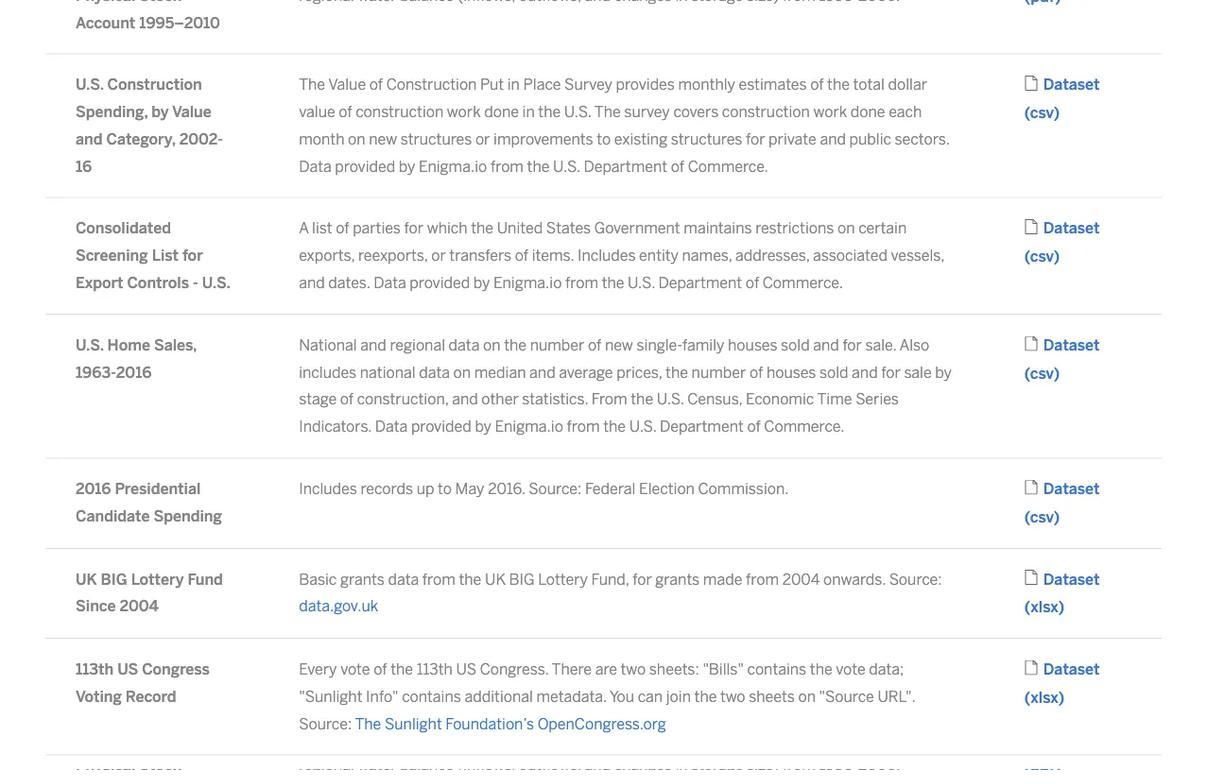 Task type: locate. For each thing, give the bounding box(es) containing it.
in down 'place'
[[523, 103, 535, 121]]

( for the value of construction put in place survey provides monthly estimates of the total dollar value of construction work done in the u.s. the survey covers construction work done each month on new structures or improvements to existing structures for private and public sectors. data provided by enigma.io from the u.s. department of commerce.
[[1025, 104, 1031, 122]]

1 vertical spatial department
[[659, 274, 742, 292]]

on right sheets
[[799, 688, 816, 706]]

u.s. construction spending, by value and category, 2002- 16
[[76, 76, 223, 175]]

0 vertical spatial sold
[[781, 336, 810, 354]]

1 vertical spatial new
[[605, 336, 633, 354]]

0 horizontal spatial to
[[438, 480, 452, 498]]

( xlsx )
[[1025, 598, 1065, 616], [1025, 689, 1065, 707]]

two
[[621, 661, 646, 679], [721, 688, 746, 706]]

2016 down home
[[116, 364, 152, 381]]

1 horizontal spatial number
[[692, 364, 746, 381]]

1 horizontal spatial or
[[476, 130, 490, 148]]

2 vertical spatial department
[[660, 418, 744, 436]]

uk down 2016.
[[485, 570, 506, 588]]

value inside the value of construction put in place survey provides monthly estimates of the total dollar value of construction work done in the u.s. the survey covers construction work done each month on new structures or improvements to existing structures for private and public sectors. data provided by enigma.io from the u.s. department of commerce.
[[328, 76, 366, 94]]

2 ( from the top
[[1025, 248, 1031, 266]]

2016 inside 2016 presidential candidate spending
[[76, 480, 111, 498]]

consolidated
[[76, 220, 171, 238]]

parties
[[353, 220, 401, 238]]

data inside national and regional data on the number of new single-family houses sold and for sale. also includes national data on median and average prices, the number of houses sold and for sale by stage of construction, and other statistics. from the u.s. census, economic time series indicators. data provided by enigma.io from the u.s. department of commerce.
[[375, 418, 408, 436]]

1 horizontal spatial 113th
[[417, 661, 453, 679]]

which
[[427, 220, 468, 238]]

or down put
[[476, 130, 490, 148]]

0 vertical spatial in
[[508, 76, 520, 94]]

1 horizontal spatial grants
[[656, 570, 700, 588]]

1 113th from the left
[[76, 661, 114, 679]]

improvements
[[494, 130, 593, 148]]

1 vertical spatial number
[[692, 364, 746, 381]]

work up private
[[814, 103, 847, 121]]

) for national and regional data on the number of new single-family houses sold and for sale. also includes national data on median and average prices, the number of houses sold and for sale by stage of construction, and other statistics. from the u.s. census, economic time series indicators. data provided by enigma.io from the u.s. department of commerce.
[[1054, 364, 1060, 382]]

source:
[[529, 480, 582, 498], [889, 570, 942, 588], [299, 715, 352, 733]]

of inside the every vote of the 113th us congress. there are two sheets: "bills" contains the vote data; "sunlight info" contains additional metadata. you can join the two sheets on "source url". source:
[[374, 661, 387, 679]]

provided down month
[[335, 157, 395, 175]]

for left sale.
[[843, 336, 862, 354]]

the down single-
[[666, 364, 688, 381]]

2016.
[[488, 480, 525, 498]]

data down month
[[299, 157, 332, 175]]

put
[[480, 76, 504, 94]]

1 horizontal spatial sold
[[820, 364, 849, 381]]

up
[[417, 480, 434, 498]]

includes
[[299, 364, 357, 381]]

0 horizontal spatial work
[[447, 103, 481, 121]]

and up 16 at the left top of page
[[76, 130, 103, 148]]

2016 up candidate
[[76, 480, 111, 498]]

the sunlight foundation's opencongress.org
[[355, 715, 666, 733]]

on inside the every vote of the 113th us congress. there are two sheets: "bills" contains the vote data; "sunlight info" contains additional metadata. you can join the two sheets on "source url". source:
[[799, 688, 816, 706]]

provided inside the value of construction put in place survey provides monthly estimates of the total dollar value of construction work done in the u.s. the survey covers construction work done each month on new structures or improvements to existing structures for private and public sectors. data provided by enigma.io from the u.s. department of commerce.
[[335, 157, 395, 175]]

1 horizontal spatial contains
[[748, 661, 807, 679]]

1 vertical spatial commerce.
[[763, 274, 843, 292]]

list
[[152, 247, 179, 265]]

on
[[348, 130, 366, 148], [838, 220, 855, 238], [483, 336, 501, 354], [454, 364, 471, 381], [799, 688, 816, 706]]

1 big from the left
[[101, 570, 127, 588]]

0 horizontal spatial 2016
[[76, 480, 111, 498]]

1 vertical spatial data
[[374, 274, 406, 292]]

1 vertical spatial the
[[595, 103, 621, 121]]

0 horizontal spatial source:
[[299, 715, 352, 733]]

2004 inside basic grants data from the uk big lottery fund, for grants made from 2004 onwards. source: data.gov.uk
[[783, 570, 820, 588]]

source: inside the every vote of the 113th us congress. there are two sheets: "bills" contains the vote data; "sunlight info" contains additional metadata. you can join the two sheets on "source url". source:
[[299, 715, 352, 733]]

3 ( from the top
[[1025, 364, 1031, 382]]

houses up economic
[[767, 364, 816, 381]]

regional
[[390, 336, 445, 354]]

"bills"
[[703, 661, 744, 679]]

2 grants from the left
[[656, 570, 700, 588]]

data down construction,
[[375, 418, 408, 436]]

data up median on the top of page
[[449, 336, 480, 354]]

and up the series
[[852, 364, 878, 381]]

family
[[683, 336, 725, 354]]

the up the improvements
[[538, 103, 561, 121]]

construction
[[107, 76, 202, 94], [387, 76, 477, 94]]

0 vertical spatial value
[[328, 76, 366, 94]]

uk
[[76, 570, 97, 588], [485, 570, 506, 588]]

3 ( csv ) from the top
[[1025, 364, 1060, 382]]

houses right family
[[728, 336, 778, 354]]

)
[[1054, 104, 1060, 122], [1054, 248, 1060, 266], [1054, 364, 1060, 382], [1054, 508, 1060, 526], [1059, 598, 1065, 616], [1059, 689, 1065, 707]]

other
[[482, 391, 519, 409]]

each
[[889, 103, 922, 121]]

provided
[[335, 157, 395, 175], [410, 274, 470, 292], [411, 418, 472, 436]]

1 vertical spatial value
[[172, 103, 212, 121]]

2 us from the left
[[456, 661, 477, 679]]

1 dataset from the top
[[1044, 76, 1100, 94]]

2 dataset from the top
[[1044, 220, 1100, 238]]

1 horizontal spatial new
[[605, 336, 633, 354]]

1 lottery from the left
[[131, 570, 184, 588]]

number up the census,
[[692, 364, 746, 381]]

0 horizontal spatial or
[[431, 247, 446, 265]]

0 vertical spatial the
[[299, 76, 325, 94]]

sold
[[781, 336, 810, 354], [820, 364, 849, 381]]

2 csv from the top
[[1031, 248, 1054, 266]]

and down exports,
[[299, 274, 325, 292]]

includes
[[578, 247, 636, 265], [299, 480, 357, 498]]

work down put
[[447, 103, 481, 121]]

4 ( from the top
[[1025, 508, 1031, 526]]

source: inside basic grants data from the uk big lottery fund, for grants made from 2004 onwards. source: data.gov.uk
[[889, 570, 942, 588]]

from inside national and regional data on the number of new single-family houses sold and for sale. also includes national data on median and average prices, the number of houses sold and for sale by stage of construction, and other statistics. from the u.s. census, economic time series indicators. data provided by enigma.io from the u.s. department of commerce.
[[567, 418, 600, 436]]

for right fund,
[[633, 570, 652, 588]]

construction up spending,
[[107, 76, 202, 94]]

the
[[299, 76, 325, 94], [595, 103, 621, 121], [355, 715, 381, 733]]

done down total
[[851, 103, 886, 121]]

2004 left onwards.
[[783, 570, 820, 588]]

0 vertical spatial data
[[299, 157, 332, 175]]

prices,
[[617, 364, 662, 381]]

2 113th from the left
[[417, 661, 453, 679]]

for inside consolidated screening list for export controls - u.s.
[[182, 247, 203, 265]]

1 vertical spatial includes
[[299, 480, 357, 498]]

0 horizontal spatial us
[[117, 661, 138, 679]]

big up since
[[101, 570, 127, 588]]

0 vertical spatial contains
[[748, 661, 807, 679]]

department inside the value of construction put in place survey provides monthly estimates of the total dollar value of construction work done in the u.s. the survey covers construction work done each month on new structures or improvements to existing structures for private and public sectors. data provided by enigma.io from the u.s. department of commerce.
[[584, 157, 668, 175]]

and inside the a list of parties for which the united states government maintains restrictions on certain exports, reexports, or transfers of items. includes entity names, addresses, associated vessels, and dates. data provided by enigma.io from the u.s. department of commerce.
[[299, 274, 325, 292]]

two right are
[[621, 661, 646, 679]]

grants
[[340, 570, 385, 588], [656, 570, 700, 588]]

for left which
[[404, 220, 424, 238]]

construction down estimates
[[722, 103, 810, 121]]

time
[[817, 391, 852, 409]]

data;
[[869, 661, 904, 679]]

3 csv from the top
[[1031, 364, 1054, 382]]

2 vertical spatial source:
[[299, 715, 352, 733]]

2 vertical spatial provided
[[411, 418, 472, 436]]

enigma.io inside national and regional data on the number of new single-family houses sold and for sale. also includes national data on median and average prices, the number of houses sold and for sale by stage of construction, and other statistics. from the u.s. census, economic time series indicators. data provided by enigma.io from the u.s. department of commerce.
[[495, 418, 564, 436]]

0 vertical spatial 2016
[[116, 364, 152, 381]]

csv for total
[[1031, 104, 1054, 122]]

1 horizontal spatial work
[[814, 103, 847, 121]]

the down may
[[459, 570, 482, 588]]

data down reexports,
[[374, 274, 406, 292]]

department down the names,
[[659, 274, 742, 292]]

1 uk from the left
[[76, 570, 97, 588]]

0 vertical spatial includes
[[578, 247, 636, 265]]

0 vertical spatial enigma.io
[[419, 157, 487, 175]]

sold up "time" at the right bottom of page
[[820, 364, 849, 381]]

or inside the a list of parties for which the united states government maintains restrictions on certain exports, reexports, or transfers of items. includes entity names, addresses, associated vessels, and dates. data provided by enigma.io from the u.s. department of commerce.
[[431, 247, 446, 265]]

2 vertical spatial data
[[375, 418, 408, 436]]

export
[[76, 274, 123, 292]]

0 horizontal spatial two
[[621, 661, 646, 679]]

1 vertical spatial ( xlsx )
[[1025, 689, 1065, 707]]

0 horizontal spatial done
[[484, 103, 519, 121]]

0 vertical spatial new
[[369, 130, 397, 148]]

1 vertical spatial to
[[438, 480, 452, 498]]

0 vertical spatial 2004
[[783, 570, 820, 588]]

addresses,
[[736, 247, 810, 265]]

vote up "source
[[836, 661, 866, 679]]

uk inside uk big lottery fund since 2004
[[76, 570, 97, 588]]

the down government
[[602, 274, 625, 292]]

department down the census,
[[660, 418, 744, 436]]

1 vertical spatial or
[[431, 247, 446, 265]]

1 csv from the top
[[1031, 104, 1054, 122]]

0 vertical spatial ( xlsx )
[[1025, 598, 1065, 616]]

1 ( from the top
[[1025, 104, 1031, 122]]

2016 inside u.s. home sales, 1963-2016
[[116, 364, 152, 381]]

1 xlsx from the top
[[1031, 598, 1059, 616]]

structures down covers
[[671, 130, 743, 148]]

1 vertical spatial contains
[[402, 688, 461, 706]]

by inside the a list of parties for which the united states government maintains restrictions on certain exports, reexports, or transfers of items. includes entity names, addresses, associated vessels, and dates. data provided by enigma.io from the u.s. department of commerce.
[[474, 274, 490, 292]]

1 vertical spatial provided
[[410, 274, 470, 292]]

1 vertical spatial 2016
[[76, 480, 111, 498]]

source: right onwards.
[[889, 570, 942, 588]]

0 vertical spatial department
[[584, 157, 668, 175]]

1 vertical spatial source:
[[889, 570, 942, 588]]

1963-
[[76, 364, 116, 381]]

0 horizontal spatial value
[[172, 103, 212, 121]]

1 horizontal spatial structures
[[671, 130, 743, 148]]

survey
[[624, 103, 670, 121]]

basic grants data from the uk big lottery fund, for grants made from 2004 onwards. source: data.gov.uk
[[299, 570, 942, 616]]

join
[[666, 688, 691, 706]]

lottery
[[131, 570, 184, 588], [538, 570, 588, 588]]

2 uk from the left
[[485, 570, 506, 588]]

value inside the u.s. construction spending, by value and category, 2002- 16
[[172, 103, 212, 121]]

source: down "sunlight
[[299, 715, 352, 733]]

6 ( from the top
[[1025, 689, 1031, 707]]

for left private
[[746, 130, 765, 148]]

done
[[484, 103, 519, 121], [851, 103, 886, 121]]

includes down government
[[578, 247, 636, 265]]

grants left made
[[656, 570, 700, 588]]

the down survey
[[595, 103, 621, 121]]

0 horizontal spatial new
[[369, 130, 397, 148]]

1 ( xlsx ) from the top
[[1025, 598, 1065, 616]]

commerce. inside the value of construction put in place survey provides monthly estimates of the total dollar value of construction work done in the u.s. the survey covers construction work done each month on new structures or improvements to existing structures for private and public sectors. data provided by enigma.io from the u.s. department of commerce.
[[688, 157, 769, 175]]

includes left records
[[299, 480, 357, 498]]

commerce. up maintains
[[688, 157, 769, 175]]

dataset for every vote of the 113th us congress. there are two sheets: "bills" contains the vote data; "sunlight info" contains additional metadata. you can join the two sheets on "source url". source:
[[1044, 661, 1100, 679]]

0 horizontal spatial the
[[299, 76, 325, 94]]

foundation's
[[446, 715, 534, 733]]

( xlsx ) for basic grants data from the uk big lottery fund, for grants made from 2004 onwards. source:
[[1025, 598, 1065, 616]]

contains up sunlight
[[402, 688, 461, 706]]

1 ( csv ) from the top
[[1025, 104, 1060, 122]]

and left public at top
[[820, 130, 846, 148]]

construction left put
[[387, 76, 477, 94]]

new inside national and regional data on the number of new single-family houses sold and for sale. also includes national data on median and average prices, the number of houses sold and for sale by stage of construction, and other statistics. from the u.s. census, economic time series indicators. data provided by enigma.io from the u.s. department of commerce.
[[605, 336, 633, 354]]

two down "bills"
[[721, 688, 746, 706]]

1 vertical spatial xlsx
[[1031, 689, 1059, 707]]

4 dataset from the top
[[1044, 480, 1100, 498]]

0 horizontal spatial lottery
[[131, 570, 184, 588]]

u.s.
[[76, 76, 104, 94], [564, 103, 592, 121], [553, 157, 581, 175], [202, 274, 231, 292], [628, 274, 655, 292], [76, 336, 104, 354], [657, 391, 684, 409], [629, 418, 657, 436]]

1 vertical spatial 2004
[[120, 598, 159, 616]]

2 vertical spatial data
[[388, 570, 419, 588]]

1 horizontal spatial value
[[328, 76, 366, 94]]

113th up voting
[[76, 661, 114, 679]]

1 horizontal spatial construction
[[722, 103, 810, 121]]

lottery left fund,
[[538, 570, 588, 588]]

xlsx
[[1031, 598, 1059, 616], [1031, 689, 1059, 707]]

1 horizontal spatial source:
[[529, 480, 582, 498]]

from down from in the bottom of the page
[[567, 418, 600, 436]]

1 horizontal spatial construction
[[387, 76, 477, 94]]

1 horizontal spatial vote
[[836, 661, 866, 679]]

big inside uk big lottery fund since 2004
[[101, 570, 127, 588]]

0 horizontal spatial grants
[[340, 570, 385, 588]]

associated
[[813, 247, 888, 265]]

1 us from the left
[[117, 661, 138, 679]]

vote up "sunlight
[[341, 661, 370, 679]]

lottery inside basic grants data from the uk big lottery fund, for grants made from 2004 onwards. source: data.gov.uk
[[538, 570, 588, 588]]

0 horizontal spatial contains
[[402, 688, 461, 706]]

enigma.io down items.
[[494, 274, 562, 292]]

1 vertical spatial enigma.io
[[494, 274, 562, 292]]

construction inside the u.s. construction spending, by value and category, 2002- 16
[[107, 76, 202, 94]]

the for the sunlight foundation's opencongress.org
[[355, 715, 381, 733]]

by up parties
[[399, 157, 415, 175]]

series
[[856, 391, 899, 409]]

from
[[491, 157, 524, 175], [565, 274, 599, 292], [567, 418, 600, 436], [423, 570, 456, 588], [746, 570, 779, 588]]

3 dataset from the top
[[1044, 336, 1100, 354]]

1 horizontal spatial in
[[523, 103, 535, 121]]

us
[[117, 661, 138, 679], [456, 661, 477, 679]]

0 vertical spatial to
[[597, 130, 611, 148]]

on right month
[[348, 130, 366, 148]]

vote
[[341, 661, 370, 679], [836, 661, 866, 679]]

by up 'category,'
[[152, 103, 169, 121]]

0 vertical spatial or
[[476, 130, 490, 148]]

0 horizontal spatial 113th
[[76, 661, 114, 679]]

contains
[[748, 661, 807, 679], [402, 688, 461, 706]]

1 vertical spatial data
[[419, 364, 450, 381]]

2 vertical spatial the
[[355, 715, 381, 733]]

2 xlsx from the top
[[1031, 689, 1059, 707]]

grants up data.gov.uk
[[340, 570, 385, 588]]

1 vertical spatial houses
[[767, 364, 816, 381]]

congress
[[142, 661, 210, 679]]

from down items.
[[565, 274, 599, 292]]

0 horizontal spatial construction
[[356, 103, 444, 121]]

0 horizontal spatial includes
[[299, 480, 357, 498]]

number up average
[[530, 336, 585, 354]]

( csv )
[[1025, 104, 1060, 122], [1025, 248, 1060, 266], [1025, 364, 1060, 382], [1025, 508, 1060, 526]]

or down which
[[431, 247, 446, 265]]

new inside the value of construction put in place survey provides monthly estimates of the total dollar value of construction work done in the u.s. the survey covers construction work done each month on new structures or improvements to existing structures for private and public sectors. data provided by enigma.io from the u.s. department of commerce.
[[369, 130, 397, 148]]

2 structures from the left
[[671, 130, 743, 148]]

2004 right since
[[120, 598, 159, 616]]

construction right value
[[356, 103, 444, 121]]

( for national and regional data on the number of new single-family houses sold and for sale. also includes national data on median and average prices, the number of houses sold and for sale by stage of construction, and other statistics. from the u.s. census, economic time series indicators. data provided by enigma.io from the u.s. department of commerce.
[[1025, 364, 1031, 382]]

or inside the value of construction put in place survey provides monthly estimates of the total dollar value of construction work done in the u.s. the survey covers construction work done each month on new structures or improvements to existing structures for private and public sectors. data provided by enigma.io from the u.s. department of commerce.
[[476, 130, 490, 148]]

sunlight
[[385, 715, 442, 733]]

lottery left fund
[[131, 570, 184, 588]]

from
[[592, 391, 628, 409]]

department inside national and regional data on the number of new single-family houses sold and for sale. also includes national data on median and average prices, the number of houses sold and for sale by stage of construction, and other statistics. from the u.s. census, economic time series indicators. data provided by enigma.io from the u.s. department of commerce.
[[660, 418, 744, 436]]

0 horizontal spatial structures
[[401, 130, 472, 148]]

2 ( xlsx ) from the top
[[1025, 689, 1065, 707]]

houses
[[728, 336, 778, 354], [767, 364, 816, 381]]

0 vertical spatial provided
[[335, 157, 395, 175]]

the up value
[[299, 76, 325, 94]]

uk up since
[[76, 570, 97, 588]]

by
[[152, 103, 169, 121], [399, 157, 415, 175], [474, 274, 490, 292], [935, 364, 952, 381], [475, 418, 492, 436]]

sale
[[904, 364, 932, 381]]

1 horizontal spatial 2004
[[783, 570, 820, 588]]

for inside the value of construction put in place survey provides monthly estimates of the total dollar value of construction work done in the u.s. the survey covers construction work done each month on new structures or improvements to existing structures for private and public sectors. data provided by enigma.io from the u.s. department of commerce.
[[746, 130, 765, 148]]

department down existing on the right
[[584, 157, 668, 175]]

2 lottery from the left
[[538, 570, 588, 588]]

structures up which
[[401, 130, 472, 148]]

commerce. down economic
[[764, 418, 845, 436]]

provided down construction,
[[411, 418, 472, 436]]

value up value
[[328, 76, 366, 94]]

u.s. inside u.s. home sales, 1963-2016
[[76, 336, 104, 354]]

uk inside basic grants data from the uk big lottery fund, for grants made from 2004 onwards. source: data.gov.uk
[[485, 570, 506, 588]]

1 structures from the left
[[401, 130, 472, 148]]

big left fund,
[[509, 570, 535, 588]]

2 vertical spatial enigma.io
[[495, 418, 564, 436]]

1 horizontal spatial to
[[597, 130, 611, 148]]

2 vote from the left
[[836, 661, 866, 679]]

0 horizontal spatial big
[[101, 570, 127, 588]]

every vote of the 113th us congress. there are two sheets: "bills" contains the vote data; "sunlight info" contains additional metadata. you can join the two sheets on "source url". source:
[[299, 661, 916, 733]]

to left existing on the right
[[597, 130, 611, 148]]

1 horizontal spatial the
[[355, 715, 381, 733]]

0 vertical spatial xlsx
[[1031, 598, 1059, 616]]

data inside the a list of parties for which the united states government maintains restrictions on certain exports, reexports, or transfers of items. includes entity names, addresses, associated vessels, and dates. data provided by enigma.io from the u.s. department of commerce.
[[374, 274, 406, 292]]

survey
[[565, 76, 613, 94]]

opencongress.org
[[538, 715, 666, 733]]

1 horizontal spatial big
[[509, 570, 535, 588]]

to right up
[[438, 480, 452, 498]]

done down put
[[484, 103, 519, 121]]

6 dataset from the top
[[1044, 661, 1100, 679]]

2 vertical spatial commerce.
[[764, 418, 845, 436]]

big inside basic grants data from the uk big lottery fund, for grants made from 2004 onwards. source: data.gov.uk
[[509, 570, 535, 588]]

census,
[[688, 391, 743, 409]]

0 horizontal spatial construction
[[107, 76, 202, 94]]

by inside the value of construction put in place survey provides monthly estimates of the total dollar value of construction work done in the u.s. the survey covers construction work done each month on new structures or improvements to existing structures for private and public sectors. data provided by enigma.io from the u.s. department of commerce.
[[399, 157, 415, 175]]

0 vertical spatial two
[[621, 661, 646, 679]]

new up prices,
[[605, 336, 633, 354]]

1 horizontal spatial us
[[456, 661, 477, 679]]

1 construction from the left
[[107, 76, 202, 94]]

and left other at the left bottom of the page
[[452, 391, 478, 409]]

us up "additional"
[[456, 661, 477, 679]]

1 horizontal spatial lottery
[[538, 570, 588, 588]]

on up associated
[[838, 220, 855, 238]]

info"
[[366, 688, 399, 706]]

names,
[[682, 247, 732, 265]]

1 horizontal spatial uk
[[485, 570, 506, 588]]

the inside basic grants data from the uk big lottery fund, for grants made from 2004 onwards. source: data.gov.uk
[[459, 570, 482, 588]]

construction,
[[357, 391, 449, 409]]

enigma.io up which
[[419, 157, 487, 175]]

0 horizontal spatial uk
[[76, 570, 97, 588]]

enigma.io inside the a list of parties for which the united states government maintains restrictions on certain exports, reexports, or transfers of items. includes entity names, addresses, associated vessels, and dates. data provided by enigma.io from the u.s. department of commerce.
[[494, 274, 562, 292]]

commerce. down addresses,
[[763, 274, 843, 292]]

us up record
[[117, 661, 138, 679]]

election
[[639, 480, 695, 498]]

2 construction from the left
[[387, 76, 477, 94]]

1 vertical spatial two
[[721, 688, 746, 706]]

2 ( csv ) from the top
[[1025, 248, 1060, 266]]

for inside the a list of parties for which the united states government maintains restrictions on certain exports, reexports, or transfers of items. includes entity names, addresses, associated vessels, and dates. data provided by enigma.io from the u.s. department of commerce.
[[404, 220, 424, 238]]

number
[[530, 336, 585, 354], [692, 364, 746, 381]]

1 horizontal spatial done
[[851, 103, 886, 121]]

data right basic
[[388, 570, 419, 588]]

2 big from the left
[[509, 570, 535, 588]]

for left sale
[[882, 364, 901, 381]]

the down info"
[[355, 715, 381, 733]]

0 horizontal spatial sold
[[781, 336, 810, 354]]

and
[[76, 130, 103, 148], [820, 130, 846, 148], [299, 274, 325, 292], [361, 336, 387, 354], [813, 336, 839, 354], [530, 364, 556, 381], [852, 364, 878, 381], [452, 391, 478, 409]]

source: right 2016.
[[529, 480, 582, 498]]

from down the improvements
[[491, 157, 524, 175]]

enigma.io down statistics.
[[495, 418, 564, 436]]

1 horizontal spatial includes
[[578, 247, 636, 265]]

113th
[[76, 661, 114, 679], [417, 661, 453, 679]]



Task type: vqa. For each thing, say whether or not it's contained in the screenshot.
Find Answers To Your Tableau Questions And Connect With The Community To Learn And Collaborate With Others. image
no



Task type: describe. For each thing, give the bounding box(es) containing it.
1 vertical spatial sold
[[820, 364, 849, 381]]

and inside the value of construction put in place survey provides monthly estimates of the total dollar value of construction work done in the u.s. the survey covers construction work done each month on new structures or improvements to existing structures for private and public sectors. data provided by enigma.io from the u.s. department of commerce.
[[820, 130, 846, 148]]

from inside the a list of parties for which the united states government maintains restrictions on certain exports, reexports, or transfers of items. includes entity names, addresses, associated vessels, and dates. data provided by enigma.io from the u.s. department of commerce.
[[565, 274, 599, 292]]

transfers
[[449, 247, 512, 265]]

( csv ) for total
[[1025, 104, 1060, 122]]

you
[[610, 688, 635, 706]]

csv for and
[[1031, 364, 1054, 382]]

by inside the u.s. construction spending, by value and category, 2002- 16
[[152, 103, 169, 121]]

the up info"
[[391, 661, 413, 679]]

0 vertical spatial houses
[[728, 336, 778, 354]]

the value of construction put in place survey provides monthly estimates of the total dollar value of construction work done in the u.s. the survey covers construction work done each month on new structures or improvements to existing structures for private and public sectors. data provided by enigma.io from the u.s. department of commerce.
[[299, 76, 950, 175]]

2004 inside uk big lottery fund since 2004
[[120, 598, 159, 616]]

the right join
[[695, 688, 717, 706]]

department inside the a list of parties for which the united states government maintains restrictions on certain exports, reexports, or transfers of items. includes entity names, addresses, associated vessels, and dates. data provided by enigma.io from the u.s. department of commerce.
[[659, 274, 742, 292]]

( for includes records up to may 2016. source: federal election commission.
[[1025, 508, 1031, 526]]

united
[[497, 220, 543, 238]]

data inside the value of construction put in place survey provides monthly estimates of the total dollar value of construction work done in the u.s. the survey covers construction work done each month on new structures or improvements to existing structures for private and public sectors. data provided by enigma.io from the u.s. department of commerce.
[[299, 157, 332, 175]]

commission.
[[698, 480, 789, 498]]

congress.
[[480, 661, 549, 679]]

the up transfers
[[471, 220, 494, 238]]

u.s. inside consolidated screening list for export controls - u.s.
[[202, 274, 231, 292]]

sheets
[[749, 688, 795, 706]]

spending
[[154, 507, 222, 525]]

covers
[[674, 103, 719, 121]]

presidential
[[115, 480, 201, 498]]

sheets:
[[649, 661, 700, 679]]

the sunlight foundation's opencongress.org link
[[355, 715, 666, 733]]

government
[[594, 220, 681, 238]]

2 construction from the left
[[722, 103, 810, 121]]

also
[[900, 336, 930, 354]]

from inside the value of construction put in place survey provides monthly estimates of the total dollar value of construction work done in the u.s. the survey covers construction work done each month on new structures or improvements to existing structures for private and public sectors. data provided by enigma.io from the u.s. department of commerce.
[[491, 157, 524, 175]]

( xlsx ) for every vote of the 113th us congress. there are two sheets: "bills" contains the vote data; "sunlight info" contains additional metadata. you can join the two sheets on "source url". source:
[[1025, 689, 1065, 707]]

) for every vote of the 113th us congress. there are two sheets: "bills" contains the vote data; "sunlight info" contains additional metadata. you can join the two sheets on "source url". source:
[[1059, 689, 1065, 707]]

4 ( csv ) from the top
[[1025, 508, 1060, 526]]

dataset for includes records up to may 2016. source: federal election commission.
[[1044, 480, 1100, 498]]

u.s. home sales, 1963-2016
[[76, 336, 197, 381]]

may
[[455, 480, 485, 498]]

exports,
[[299, 247, 355, 265]]

the up "source
[[810, 661, 833, 679]]

metadata.
[[537, 688, 607, 706]]

dataset for the value of construction put in place survey provides monthly estimates of the total dollar value of construction work done in the u.s. the survey covers construction work done each month on new structures or improvements to existing structures for private and public sectors. data provided by enigma.io from the u.s. department of commerce.
[[1044, 76, 1100, 94]]

) for a list of parties for which the united states government maintains restrictions on certain exports, reexports, or transfers of items. includes entity names, addresses, associated vessels, and dates. data provided by enigma.io from the u.s. department of commerce.
[[1054, 248, 1060, 266]]

2 work from the left
[[814, 103, 847, 121]]

a
[[299, 220, 309, 238]]

construction inside the value of construction put in place survey provides monthly estimates of the total dollar value of construction work done in the u.s. the survey covers construction work done each month on new structures or improvements to existing structures for private and public sectors. data provided by enigma.io from the u.s. department of commerce.
[[387, 76, 477, 94]]

the down prices,
[[631, 391, 654, 409]]

national
[[299, 336, 357, 354]]

commerce. inside national and regional data on the number of new single-family houses sold and for sale. also includes national data on median and average prices, the number of houses sold and for sale by stage of construction, and other statistics. from the u.s. census, economic time series indicators. data provided by enigma.io from the u.s. department of commerce.
[[764, 418, 845, 436]]

url".
[[878, 688, 916, 706]]

113th inside the every vote of the 113th us congress. there are two sheets: "bills" contains the vote data; "sunlight info" contains additional metadata. you can join the two sheets on "source url". source:
[[417, 661, 453, 679]]

private
[[769, 130, 817, 148]]

sales,
[[154, 336, 197, 354]]

controls
[[127, 274, 189, 292]]

5 ( from the top
[[1025, 598, 1031, 616]]

xlsx for basic grants data from the uk big lottery fund, for grants made from 2004 onwards. source:
[[1031, 598, 1059, 616]]

us inside 113th us congress voting record
[[117, 661, 138, 679]]

maintains
[[684, 220, 752, 238]]

2 horizontal spatial the
[[595, 103, 621, 121]]

0 vertical spatial source:
[[529, 480, 582, 498]]

records
[[361, 480, 413, 498]]

the up median on the top of page
[[504, 336, 527, 354]]

consolidated screening list for export controls - u.s.
[[76, 220, 231, 292]]

national
[[360, 364, 416, 381]]

on up median on the top of page
[[483, 336, 501, 354]]

) for the value of construction put in place survey provides monthly estimates of the total dollar value of construction work done in the u.s. the survey covers construction work done each month on new structures or improvements to existing structures for private and public sectors. data provided by enigma.io from the u.s. department of commerce.
[[1054, 104, 1060, 122]]

the down the improvements
[[527, 157, 550, 175]]

monthly
[[678, 76, 736, 94]]

provides
[[616, 76, 675, 94]]

certain
[[859, 220, 907, 238]]

data inside basic grants data from the uk big lottery fund, for grants made from 2004 onwards. source: data.gov.uk
[[388, 570, 419, 588]]

0 horizontal spatial in
[[508, 76, 520, 94]]

list
[[312, 220, 332, 238]]

on left median on the top of page
[[454, 364, 471, 381]]

by down other at the left bottom of the page
[[475, 418, 492, 436]]

( csv ) for certain
[[1025, 248, 1060, 266]]

sale.
[[866, 336, 897, 354]]

home
[[107, 336, 150, 354]]

4 csv from the top
[[1031, 508, 1054, 526]]

from down up
[[423, 570, 456, 588]]

onwards.
[[824, 570, 886, 588]]

enigma.io inside the value of construction put in place survey provides monthly estimates of the total dollar value of construction work done in the u.s. the survey covers construction work done each month on new structures or improvements to existing structures for private and public sectors. data provided by enigma.io from the u.s. department of commerce.
[[419, 157, 487, 175]]

"source
[[819, 688, 874, 706]]

1 work from the left
[[447, 103, 481, 121]]

1 construction from the left
[[356, 103, 444, 121]]

16
[[76, 157, 92, 175]]

commerce. inside the a list of parties for which the united states government maintains restrictions on certain exports, reexports, or transfers of items. includes entity names, addresses, associated vessels, and dates. data provided by enigma.io from the u.s. department of commerce.
[[763, 274, 843, 292]]

113th us congress voting record
[[76, 661, 210, 706]]

-
[[193, 274, 198, 292]]

lottery inside uk big lottery fund since 2004
[[131, 570, 184, 588]]

5 dataset from the top
[[1044, 570, 1100, 588]]

since
[[76, 598, 116, 616]]

fund,
[[592, 570, 629, 588]]

average
[[559, 364, 613, 381]]

for inside basic grants data from the uk big lottery fund, for grants made from 2004 onwards. source: data.gov.uk
[[633, 570, 652, 588]]

includes inside the a list of parties for which the united states government maintains restrictions on certain exports, reexports, or transfers of items. includes entity names, addresses, associated vessels, and dates. data provided by enigma.io from the u.s. department of commerce.
[[578, 247, 636, 265]]

the for the value of construction put in place survey provides monthly estimates of the total dollar value of construction work done in the u.s. the survey covers construction work done each month on new structures or improvements to existing structures for private and public sectors. data provided by enigma.io from the u.s. department of commerce.
[[299, 76, 325, 94]]

items.
[[532, 247, 574, 265]]

xlsx for every vote of the 113th us congress. there are two sheets: "bills" contains the vote data; "sunlight info" contains additional metadata. you can join the two sheets on "source url". source:
[[1031, 689, 1059, 707]]

economic
[[746, 391, 814, 409]]

federal
[[585, 480, 636, 498]]

single-
[[637, 336, 683, 354]]

month
[[299, 130, 345, 148]]

and up statistics.
[[530, 364, 556, 381]]

"sunlight
[[299, 688, 363, 706]]

public
[[850, 130, 892, 148]]

dataset for national and regional data on the number of new single-family houses sold and for sale. also includes national data on median and average prices, the number of houses sold and for sale by stage of construction, and other statistics. from the u.s. census, economic time series indicators. data provided by enigma.io from the u.s. department of commerce.
[[1044, 336, 1100, 354]]

1 done from the left
[[484, 103, 519, 121]]

113th inside 113th us congress voting record
[[76, 661, 114, 679]]

value
[[299, 103, 335, 121]]

median
[[474, 364, 526, 381]]

data.gov.uk
[[299, 598, 378, 616]]

screening
[[76, 247, 148, 265]]

basic
[[299, 570, 337, 588]]

dollar
[[888, 76, 928, 94]]

1 horizontal spatial two
[[721, 688, 746, 706]]

record
[[126, 688, 176, 706]]

dataset for a list of parties for which the united states government maintains restrictions on certain exports, reexports, or transfers of items. includes entity names, addresses, associated vessels, and dates. data provided by enigma.io from the u.s. department of commerce.
[[1044, 220, 1100, 238]]

made
[[703, 570, 743, 588]]

1 grants from the left
[[340, 570, 385, 588]]

on inside the value of construction put in place survey provides monthly estimates of the total dollar value of construction work done in the u.s. the survey covers construction work done each month on new structures or improvements to existing structures for private and public sectors. data provided by enigma.io from the u.s. department of commerce.
[[348, 130, 366, 148]]

and inside the u.s. construction spending, by value and category, 2002- 16
[[76, 130, 103, 148]]

the down from in the bottom of the page
[[603, 418, 626, 436]]

provided inside national and regional data on the number of new single-family houses sold and for sale. also includes national data on median and average prices, the number of houses sold and for sale by stage of construction, and other statistics. from the u.s. census, economic time series indicators. data provided by enigma.io from the u.s. department of commerce.
[[411, 418, 472, 436]]

total
[[854, 76, 885, 94]]

existing
[[614, 130, 668, 148]]

u.s. inside the u.s. construction spending, by value and category, 2002- 16
[[76, 76, 104, 94]]

( for a list of parties for which the united states government maintains restrictions on certain exports, reexports, or transfers of items. includes entity names, addresses, associated vessels, and dates. data provided by enigma.io from the u.s. department of commerce.
[[1025, 248, 1031, 266]]

indicators.
[[299, 418, 372, 436]]

a list of parties for which the united states government maintains restrictions on certain exports, reexports, or transfers of items. includes entity names, addresses, associated vessels, and dates. data provided by enigma.io from the u.s. department of commerce.
[[299, 220, 945, 292]]

( csv ) for and
[[1025, 364, 1060, 382]]

uk big lottery fund since 2004
[[76, 570, 223, 616]]

csv for certain
[[1031, 248, 1054, 266]]

statistics.
[[522, 391, 588, 409]]

0 vertical spatial data
[[449, 336, 480, 354]]

) for includes records up to may 2016. source: federal election commission.
[[1054, 508, 1060, 526]]

candidate
[[76, 507, 150, 525]]

reexports,
[[358, 247, 428, 265]]

the left total
[[828, 76, 850, 94]]

dates.
[[328, 274, 370, 292]]

0 horizontal spatial number
[[530, 336, 585, 354]]

1 vote from the left
[[341, 661, 370, 679]]

1 vertical spatial in
[[523, 103, 535, 121]]

fund
[[188, 570, 223, 588]]

there
[[552, 661, 592, 679]]

2 done from the left
[[851, 103, 886, 121]]

on inside the a list of parties for which the united states government maintains restrictions on certain exports, reexports, or transfers of items. includes entity names, addresses, associated vessels, and dates. data provided by enigma.io from the u.s. department of commerce.
[[838, 220, 855, 238]]

can
[[638, 688, 663, 706]]

additional
[[465, 688, 533, 706]]

and up national
[[361, 336, 387, 354]]

place
[[523, 76, 561, 94]]

entity
[[639, 247, 679, 265]]

by right sale
[[935, 364, 952, 381]]

to inside the value of construction put in place survey provides monthly estimates of the total dollar value of construction work done in the u.s. the survey covers construction work done each month on new structures or improvements to existing structures for private and public sectors. data provided by enigma.io from the u.s. department of commerce.
[[597, 130, 611, 148]]

vessels,
[[891, 247, 945, 265]]

from right made
[[746, 570, 779, 588]]

provided inside the a list of parties for which the united states government maintains restrictions on certain exports, reexports, or transfers of items. includes entity names, addresses, associated vessels, and dates. data provided by enigma.io from the u.s. department of commerce.
[[410, 274, 470, 292]]

u.s. inside the a list of parties for which the united states government maintains restrictions on certain exports, reexports, or transfers of items. includes entity names, addresses, associated vessels, and dates. data provided by enigma.io from the u.s. department of commerce.
[[628, 274, 655, 292]]

us inside the every vote of the 113th us congress. there are two sheets: "bills" contains the vote data; "sunlight info" contains additional metadata. you can join the two sheets on "source url". source:
[[456, 661, 477, 679]]

2002-
[[179, 130, 223, 148]]

states
[[546, 220, 591, 238]]

and left sale.
[[813, 336, 839, 354]]

voting
[[76, 688, 122, 706]]

( for every vote of the 113th us congress. there are two sheets: "bills" contains the vote data; "sunlight info" contains additional metadata. you can join the two sheets on "source url". source:
[[1025, 689, 1031, 707]]



